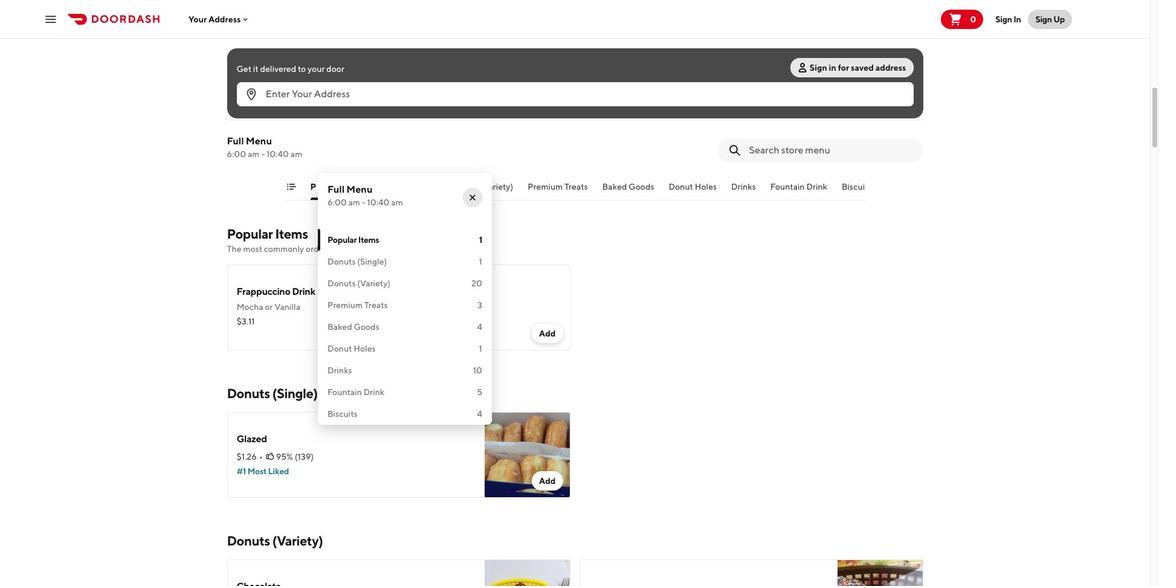 Task type: vqa. For each thing, say whether or not it's contained in the screenshot.
the bottom Donut
yes



Task type: describe. For each thing, give the bounding box(es) containing it.
0 vertical spatial $1.26
[[235, 63, 255, 73]]

mocha
[[237, 302, 263, 312]]

in
[[1014, 14, 1021, 24]]

0 horizontal spatial donut holes
[[328, 344, 376, 354]]

(variety) inside button
[[480, 182, 513, 192]]

1 vertical spatial holes
[[354, 344, 376, 354]]

vanilla
[[275, 302, 300, 312]]

1 horizontal spatial -
[[362, 198, 366, 207]]

people for 106
[[488, 83, 515, 93]]

donuts (variety) button
[[451, 181, 513, 200]]

0 vertical spatial baked goods
[[603, 182, 654, 192]]

door
[[327, 64, 345, 74]]

1 vertical spatial (139)
[[295, 452, 314, 462]]

2 vertical spatial (variety)
[[272, 533, 323, 549]]

4 for biscuits
[[477, 409, 482, 419]]

1 horizontal spatial menu
[[347, 184, 373, 195]]

#1
[[237, 467, 246, 476]]

recently for 106
[[516, 83, 548, 93]]

Enter Your Address text field
[[266, 88, 907, 101]]

or
[[265, 302, 273, 312]]

frappuccino drink mocha or vanilla $3.11 add
[[237, 286, 556, 339]]

1 vertical spatial 10:40
[[367, 198, 390, 207]]

the
[[227, 244, 242, 254]]

your address
[[189, 14, 241, 24]]

1 vertical spatial full menu 6:00 am - 10:40 am
[[328, 184, 403, 207]]

3
[[478, 300, 482, 310]]

1 vertical spatial baked
[[328, 322, 352, 332]]

your address button
[[189, 14, 251, 24]]

0 horizontal spatial baked goods
[[328, 322, 380, 332]]

0 vertical spatial drinks
[[732, 182, 756, 192]]

226
[[235, 83, 250, 93]]

add inside button
[[539, 476, 556, 486]]

1 vertical spatial 95% (139)
[[276, 452, 314, 462]]

1 vertical spatial (variety)
[[357, 279, 391, 288]]

baked goods button
[[603, 181, 654, 200]]

0 vertical spatial popular items
[[310, 182, 362, 192]]

0 horizontal spatial donut
[[328, 344, 352, 354]]

1 vertical spatial (single)
[[272, 386, 318, 401]]

popular inside 'popular items the most commonly ordered items and dishes from this store'
[[227, 226, 273, 242]]

this for 119 people recently ordered this item
[[816, 83, 830, 93]]

goods inside button
[[629, 182, 654, 192]]

address
[[209, 14, 241, 24]]

close menu navigation image
[[468, 193, 478, 203]]

0 vertical spatial full menu 6:00 am - 10:40 am
[[227, 135, 302, 159]]

0 horizontal spatial full
[[227, 135, 244, 147]]

ordered for 226 people recently ordered this item
[[313, 83, 344, 93]]

0 vertical spatial 10:40
[[267, 149, 289, 159]]

sign for sign up
[[1036, 14, 1052, 24]]

items left from
[[358, 235, 379, 245]]

#1 most liked
[[237, 467, 289, 476]]

sign in
[[996, 14, 1021, 24]]

items up 'popular items the most commonly ordered items and dishes from this store'
[[341, 182, 362, 192]]

show menu categories image
[[286, 182, 296, 192]]

frappuccino
[[237, 286, 290, 297]]

226 people recently ordered this item
[[235, 83, 378, 93]]

to
[[298, 64, 306, 74]]

1 vertical spatial $1.26 •
[[237, 452, 263, 462]]

1 horizontal spatial donuts (variety)
[[328, 279, 391, 288]]

this for 226 people recently ordered this item
[[345, 83, 359, 93]]

10
[[473, 366, 482, 375]]

dishes
[[377, 244, 401, 254]]

glazed image
[[485, 412, 570, 498]]

donut inside button
[[669, 182, 693, 192]]

1 vertical spatial treats
[[364, 300, 388, 310]]

0 horizontal spatial premium treats
[[328, 300, 388, 310]]

0 horizontal spatial menu
[[246, 135, 272, 147]]

1 vertical spatial 6:00
[[328, 198, 347, 207]]

20
[[472, 279, 482, 288]]

add inside frappuccino drink mocha or vanilla $3.11 add
[[539, 329, 556, 339]]

holes inside button
[[695, 182, 717, 192]]

glazed for $1.26
[[237, 434, 267, 445]]

sign in link
[[989, 7, 1029, 31]]

1 vertical spatial popular items
[[328, 235, 379, 245]]

106
[[472, 83, 486, 93]]

drink inside button
[[807, 182, 828, 192]]

106 people recently ordered this item button
[[465, 0, 688, 101]]

0 horizontal spatial premium
[[328, 300, 363, 310]]

saved
[[851, 63, 874, 73]]

0 vertical spatial donut holes
[[669, 182, 717, 192]]

it
[[253, 64, 259, 74]]

0 horizontal spatial fountain
[[328, 388, 362, 397]]

0
[[971, 14, 977, 24]]

and
[[361, 244, 375, 254]]

ordered for 106 people recently ordered this item
[[550, 83, 580, 93]]

1 vertical spatial goods
[[354, 322, 380, 332]]

people for 119
[[722, 83, 749, 93]]

your
[[189, 14, 207, 24]]

119
[[709, 83, 721, 93]]

get
[[237, 64, 252, 74]]

view menu button
[[539, 555, 621, 579]]



Task type: locate. For each thing, give the bounding box(es) containing it.
0 vertical spatial •
[[257, 63, 260, 73]]

1 vertical spatial 1
[[479, 257, 482, 267]]

1 horizontal spatial donut holes
[[669, 182, 717, 192]]

1 horizontal spatial (variety)
[[357, 279, 391, 288]]

1 horizontal spatial full
[[328, 184, 345, 195]]

95%
[[274, 63, 291, 73], [276, 452, 293, 462]]

0 horizontal spatial fountain drink
[[328, 388, 385, 397]]

menu up 'popular items the most commonly ordered items and dishes from this store'
[[347, 184, 373, 195]]

ordered inside 106 people recently ordered this item button
[[550, 83, 580, 93]]

view menu
[[563, 561, 614, 573]]

$1.26 • up most
[[237, 452, 263, 462]]

address
[[876, 63, 907, 73]]

0 vertical spatial 4
[[477, 322, 482, 332]]

fountain drink
[[771, 182, 828, 192], [328, 388, 385, 397]]

goods
[[629, 182, 654, 192], [354, 322, 380, 332]]

glazed up most
[[237, 434, 267, 445]]

people down it
[[251, 83, 278, 93]]

donut holes left drinks button
[[669, 182, 717, 192]]

• right get on the left top
[[257, 63, 260, 73]]

0 vertical spatial glazed
[[235, 50, 265, 61]]

item for 226 people recently ordered this item
[[361, 83, 378, 93]]

this for 106 people recently ordered this item
[[582, 83, 596, 93]]

item for 119 people recently ordered this item
[[832, 83, 849, 93]]

items inside 'popular items the most commonly ordered items and dishes from this store'
[[275, 226, 308, 242]]

1 vertical spatial •
[[259, 452, 263, 462]]

1 item from the left
[[361, 83, 378, 93]]

recently for 226
[[280, 83, 311, 93]]

1 vertical spatial premium
[[328, 300, 363, 310]]

1 horizontal spatial goods
[[629, 182, 654, 192]]

(variety)
[[480, 182, 513, 192], [357, 279, 391, 288], [272, 533, 323, 549]]

2 horizontal spatial sign
[[1036, 14, 1052, 24]]

premium
[[528, 182, 563, 192], [328, 300, 363, 310]]

up
[[1054, 14, 1065, 24]]

10:40 up show menu categories image
[[267, 149, 289, 159]]

3 recently from the left
[[751, 83, 782, 93]]

sign inside sign up link
[[1036, 14, 1052, 24]]

10:40 up 'and'
[[367, 198, 390, 207]]

sign for sign in
[[996, 14, 1013, 24]]

1 vertical spatial donut
[[328, 344, 352, 354]]

1 up 20
[[479, 257, 482, 267]]

0 vertical spatial premium treats
[[528, 182, 588, 192]]

2 1 from the top
[[479, 257, 482, 267]]

this inside button
[[582, 83, 596, 93]]

1 vertical spatial -
[[362, 198, 366, 207]]

2 vertical spatial menu
[[588, 561, 614, 573]]

95% (139)
[[274, 63, 312, 73], [276, 452, 314, 462]]

sprinkle image
[[838, 560, 924, 586]]

open menu image
[[44, 12, 58, 26]]

people inside 106 people recently ordered this item button
[[488, 83, 515, 93]]

full menu 6:00 am - 10:40 am up 'popular items the most commonly ordered items and dishes from this store'
[[328, 184, 403, 207]]

donut holes down frappuccino drink mocha or vanilla $3.11 add
[[328, 344, 376, 354]]

1 vertical spatial $1.26
[[237, 452, 257, 462]]

from
[[403, 244, 421, 254]]

2 vertical spatial donuts (variety)
[[227, 533, 323, 549]]

full menu 6:00 am - 10:40 am up show menu categories image
[[227, 135, 302, 159]]

2 4 from the top
[[477, 409, 482, 419]]

donut holes
[[669, 182, 717, 192], [328, 344, 376, 354]]

95% (139) up 226 people recently ordered this item
[[274, 63, 312, 73]]

recently down get it delivered to your door
[[280, 83, 311, 93]]

glazed up it
[[235, 50, 265, 61]]

this inside "button"
[[816, 83, 830, 93]]

recently inside button
[[516, 83, 548, 93]]

0 horizontal spatial donuts (single)
[[227, 386, 318, 401]]

95% up liked
[[276, 452, 293, 462]]

1 horizontal spatial recently
[[516, 83, 548, 93]]

10:40
[[267, 149, 289, 159], [367, 198, 390, 207]]

1 add from the top
[[539, 329, 556, 339]]

item inside "button"
[[832, 83, 849, 93]]

in
[[829, 63, 837, 73]]

(139)
[[293, 63, 312, 73], [295, 452, 314, 462]]

1 vertical spatial fountain drink
[[328, 388, 385, 397]]

most
[[248, 467, 267, 476]]

full
[[227, 135, 244, 147], [328, 184, 345, 195]]

0 vertical spatial baked
[[603, 182, 627, 192]]

1 horizontal spatial item
[[598, 83, 615, 93]]

1 horizontal spatial premium
[[528, 182, 563, 192]]

2 add from the top
[[539, 476, 556, 486]]

donut
[[669, 182, 693, 192], [328, 344, 352, 354]]

0 vertical spatial fountain
[[771, 182, 805, 192]]

0 vertical spatial add button
[[532, 324, 563, 343]]

1 horizontal spatial premium treats
[[528, 182, 588, 192]]

1 for popular items
[[479, 235, 482, 245]]

ordered inside 119 people recently ordered this item "button"
[[784, 83, 815, 93]]

people for 226
[[251, 83, 278, 93]]

0 button
[[942, 9, 984, 29]]

for
[[838, 63, 850, 73]]

your
[[308, 64, 325, 74]]

1 vertical spatial drinks
[[328, 366, 352, 375]]

people
[[251, 83, 278, 93], [488, 83, 515, 93], [722, 83, 749, 93]]

add button
[[532, 324, 563, 343], [532, 472, 563, 491]]

0 vertical spatial premium
[[528, 182, 563, 192]]

1 vertical spatial add
[[539, 476, 556, 486]]

1 vertical spatial drink
[[292, 286, 315, 297]]

0 horizontal spatial recently
[[280, 83, 311, 93]]

recently right 119
[[751, 83, 782, 93]]

full right show menu categories image
[[328, 184, 345, 195]]

0 vertical spatial 6:00
[[227, 149, 246, 159]]

items up commonly
[[275, 226, 308, 242]]

full down the '226'
[[227, 135, 244, 147]]

0 horizontal spatial (single)
[[272, 386, 318, 401]]

2 add button from the top
[[532, 472, 563, 491]]

biscuits
[[842, 182, 872, 192], [328, 409, 358, 419]]

1 right store
[[479, 235, 482, 245]]

popular items the most commonly ordered items and dishes from this store
[[227, 226, 458, 254]]

0 vertical spatial $1.26 •
[[235, 63, 260, 73]]

0 vertical spatial menu
[[246, 135, 272, 147]]

commonly
[[264, 244, 304, 254]]

1 vertical spatial add button
[[532, 472, 563, 491]]

3 item from the left
[[832, 83, 849, 93]]

119 people recently ordered this item
[[709, 83, 849, 93]]

1 horizontal spatial full menu 6:00 am - 10:40 am
[[328, 184, 403, 207]]

1 vertical spatial menu
[[347, 184, 373, 195]]

sign in for saved address
[[810, 63, 907, 73]]

donuts inside donuts (variety) button
[[451, 182, 479, 192]]

$1.26 up the '226'
[[235, 63, 255, 73]]

people right 106
[[488, 83, 515, 93]]

0 vertical spatial (single)
[[357, 257, 387, 267]]

recently inside "button"
[[751, 83, 782, 93]]

donuts (single)
[[328, 257, 387, 267], [227, 386, 318, 401]]

fountain
[[771, 182, 805, 192], [328, 388, 362, 397]]

add
[[539, 329, 556, 339], [539, 476, 556, 486]]

chocolate image
[[485, 560, 570, 586]]

menu down the '226'
[[246, 135, 272, 147]]

1 4 from the top
[[477, 322, 482, 332]]

glazed for $1.26 •
[[235, 50, 265, 61]]

0 vertical spatial add
[[539, 329, 556, 339]]

$1.26 up #1
[[237, 452, 257, 462]]

sign inside 'sign in for saved address' link
[[810, 63, 828, 73]]

0 vertical spatial 95% (139)
[[274, 63, 312, 73]]

0 vertical spatial 95%
[[274, 63, 291, 73]]

1 add button from the top
[[532, 324, 563, 343]]

0 vertical spatial biscuits
[[842, 182, 872, 192]]

$1.26 •
[[235, 63, 260, 73], [237, 452, 263, 462]]

items
[[338, 244, 359, 254]]

1 horizontal spatial sign
[[996, 14, 1013, 24]]

3 1 from the top
[[479, 344, 482, 354]]

4 for baked goods
[[477, 322, 482, 332]]

get it delivered to your door
[[237, 64, 345, 74]]

0 vertical spatial fountain drink
[[771, 182, 828, 192]]

0 horizontal spatial 10:40
[[267, 149, 289, 159]]

holes
[[695, 182, 717, 192], [354, 344, 376, 354]]

view
[[563, 561, 586, 573]]

2 people from the left
[[488, 83, 515, 93]]

drinks
[[732, 182, 756, 192], [328, 366, 352, 375]]

menu right the view
[[588, 561, 614, 573]]

0 horizontal spatial (variety)
[[272, 533, 323, 549]]

treats left baked goods button
[[565, 182, 588, 192]]

popular items
[[310, 182, 362, 192], [328, 235, 379, 245]]

treats down 'and'
[[364, 300, 388, 310]]

0 horizontal spatial people
[[251, 83, 278, 93]]

drink
[[807, 182, 828, 192], [292, 286, 315, 297], [364, 388, 385, 397]]

baked inside button
[[603, 182, 627, 192]]

1
[[479, 235, 482, 245], [479, 257, 482, 267], [479, 344, 482, 354]]

2 recently from the left
[[516, 83, 548, 93]]

1 recently from the left
[[280, 83, 311, 93]]

0 horizontal spatial treats
[[364, 300, 388, 310]]

full menu 6:00 am - 10:40 am
[[227, 135, 302, 159], [328, 184, 403, 207]]

donuts
[[451, 182, 479, 192], [328, 257, 356, 267], [328, 279, 356, 288], [227, 386, 270, 401], [227, 533, 270, 549]]

holes down frappuccino drink mocha or vanilla $3.11 add
[[354, 344, 376, 354]]

popular right show menu categories image
[[310, 182, 340, 192]]

4
[[477, 322, 482, 332], [477, 409, 482, 419]]

people inside 119 people recently ordered this item "button"
[[722, 83, 749, 93]]

sign inside sign in link
[[996, 14, 1013, 24]]

1 vertical spatial biscuits
[[328, 409, 358, 419]]

treats inside button
[[565, 182, 588, 192]]

1 vertical spatial fountain
[[328, 388, 362, 397]]

1 horizontal spatial treats
[[565, 182, 588, 192]]

1 horizontal spatial (single)
[[357, 257, 387, 267]]

1 people from the left
[[251, 83, 278, 93]]

0 vertical spatial treats
[[565, 182, 588, 192]]

delivered
[[260, 64, 296, 74]]

baked
[[603, 182, 627, 192], [328, 322, 352, 332]]

1 horizontal spatial fountain
[[771, 182, 805, 192]]

1 horizontal spatial baked goods
[[603, 182, 654, 192]]

0 horizontal spatial full menu 6:00 am - 10:40 am
[[227, 135, 302, 159]]

0 vertical spatial -
[[261, 149, 265, 159]]

sign
[[996, 14, 1013, 24], [1036, 14, 1052, 24], [810, 63, 828, 73]]

2 horizontal spatial (variety)
[[480, 182, 513, 192]]

119 people recently ordered this item button
[[702, 0, 925, 101]]

sign up link
[[1029, 9, 1073, 29]]

1 vertical spatial premium treats
[[328, 300, 388, 310]]

1 vertical spatial 95%
[[276, 452, 293, 462]]

donuts (variety)
[[451, 182, 513, 192], [328, 279, 391, 288], [227, 533, 323, 549]]

fountain drink button
[[771, 181, 828, 200]]

item inside button
[[598, 83, 615, 93]]

glazed
[[235, 50, 265, 61], [237, 434, 267, 445]]

1 horizontal spatial donuts (single)
[[328, 257, 387, 267]]

liked
[[268, 467, 289, 476]]

95% left to
[[274, 63, 291, 73]]

1 up 10
[[479, 344, 482, 354]]

ordered for 119 people recently ordered this item
[[784, 83, 815, 93]]

biscuits button
[[842, 181, 872, 200]]

sign up
[[1036, 14, 1065, 24]]

• up #1 most liked
[[259, 452, 263, 462]]

5
[[477, 388, 482, 397]]

2 horizontal spatial people
[[722, 83, 749, 93]]

am
[[248, 149, 260, 159], [291, 149, 302, 159], [349, 198, 360, 207], [391, 198, 403, 207]]

menu
[[246, 135, 272, 147], [347, 184, 373, 195], [588, 561, 614, 573]]

4 down 5 on the left bottom of page
[[477, 409, 482, 419]]

1 vertical spatial 4
[[477, 409, 482, 419]]

106 people recently ordered this item
[[472, 83, 615, 93]]

sign in for saved address link
[[791, 58, 914, 77]]

1 for donut holes
[[479, 344, 482, 354]]

0 vertical spatial (139)
[[293, 63, 312, 73]]

popular
[[310, 182, 340, 192], [227, 226, 273, 242], [328, 235, 357, 245]]

0 vertical spatial donuts (variety)
[[451, 182, 513, 192]]

item
[[361, 83, 378, 93], [598, 83, 615, 93], [832, 83, 849, 93]]

drink inside frappuccino drink mocha or vanilla $3.11 add
[[292, 286, 315, 297]]

1 vertical spatial baked goods
[[328, 322, 380, 332]]

popular left 'and'
[[328, 235, 357, 245]]

sign for sign in for saved address
[[810, 63, 828, 73]]

0 vertical spatial 1
[[479, 235, 482, 245]]

store
[[439, 244, 458, 254]]

1 vertical spatial full
[[328, 184, 345, 195]]

$3.11
[[237, 317, 255, 326]]

1 horizontal spatial drinks
[[732, 182, 756, 192]]

popular items right show menu categories image
[[310, 182, 362, 192]]

-
[[261, 149, 265, 159], [362, 198, 366, 207]]

•
[[257, 63, 260, 73], [259, 452, 263, 462]]

recently
[[280, 83, 311, 93], [516, 83, 548, 93], [751, 83, 782, 93]]

recently right 106
[[516, 83, 548, 93]]

0 horizontal spatial drink
[[292, 286, 315, 297]]

2 item from the left
[[598, 83, 615, 93]]

popular items left from
[[328, 235, 379, 245]]

drinks button
[[732, 181, 756, 200]]

1 vertical spatial glazed
[[237, 434, 267, 445]]

0 vertical spatial full
[[227, 135, 244, 147]]

Item Search search field
[[749, 144, 914, 157]]

2 horizontal spatial menu
[[588, 561, 614, 573]]

1 1 from the top
[[479, 235, 482, 245]]

item for 106 people recently ordered this item
[[598, 83, 615, 93]]

6:00
[[227, 149, 246, 159], [328, 198, 347, 207]]

4 down 3
[[477, 322, 482, 332]]

1 for donuts (single)
[[479, 257, 482, 267]]

premium inside button
[[528, 182, 563, 192]]

treats
[[565, 182, 588, 192], [364, 300, 388, 310]]

items
[[341, 182, 362, 192], [275, 226, 308, 242], [358, 235, 379, 245]]

95% (139) up liked
[[276, 452, 314, 462]]

1 horizontal spatial people
[[488, 83, 515, 93]]

most
[[243, 244, 262, 254]]

1 horizontal spatial drink
[[364, 388, 385, 397]]

0 vertical spatial drink
[[807, 182, 828, 192]]

recently for 119
[[751, 83, 782, 93]]

$1.26 • up the '226'
[[235, 63, 260, 73]]

ordered inside 'popular items the most commonly ordered items and dishes from this store'
[[306, 244, 337, 254]]

1 vertical spatial donuts (single)
[[227, 386, 318, 401]]

2 horizontal spatial recently
[[751, 83, 782, 93]]

this
[[345, 83, 359, 93], [582, 83, 596, 93], [816, 83, 830, 93], [423, 244, 437, 254]]

(single)
[[357, 257, 387, 267], [272, 386, 318, 401]]

popular up most
[[227, 226, 273, 242]]

0 vertical spatial donuts (single)
[[328, 257, 387, 267]]

0 horizontal spatial biscuits
[[328, 409, 358, 419]]

premium treats button
[[528, 181, 588, 200]]

people right 119
[[722, 83, 749, 93]]

holes left drinks button
[[695, 182, 717, 192]]

this inside 'popular items the most commonly ordered items and dishes from this store'
[[423, 244, 437, 254]]

1 horizontal spatial holes
[[695, 182, 717, 192]]

menu inside button
[[588, 561, 614, 573]]

fountain inside button
[[771, 182, 805, 192]]

donut holes button
[[669, 181, 717, 200]]

3 people from the left
[[722, 83, 749, 93]]



